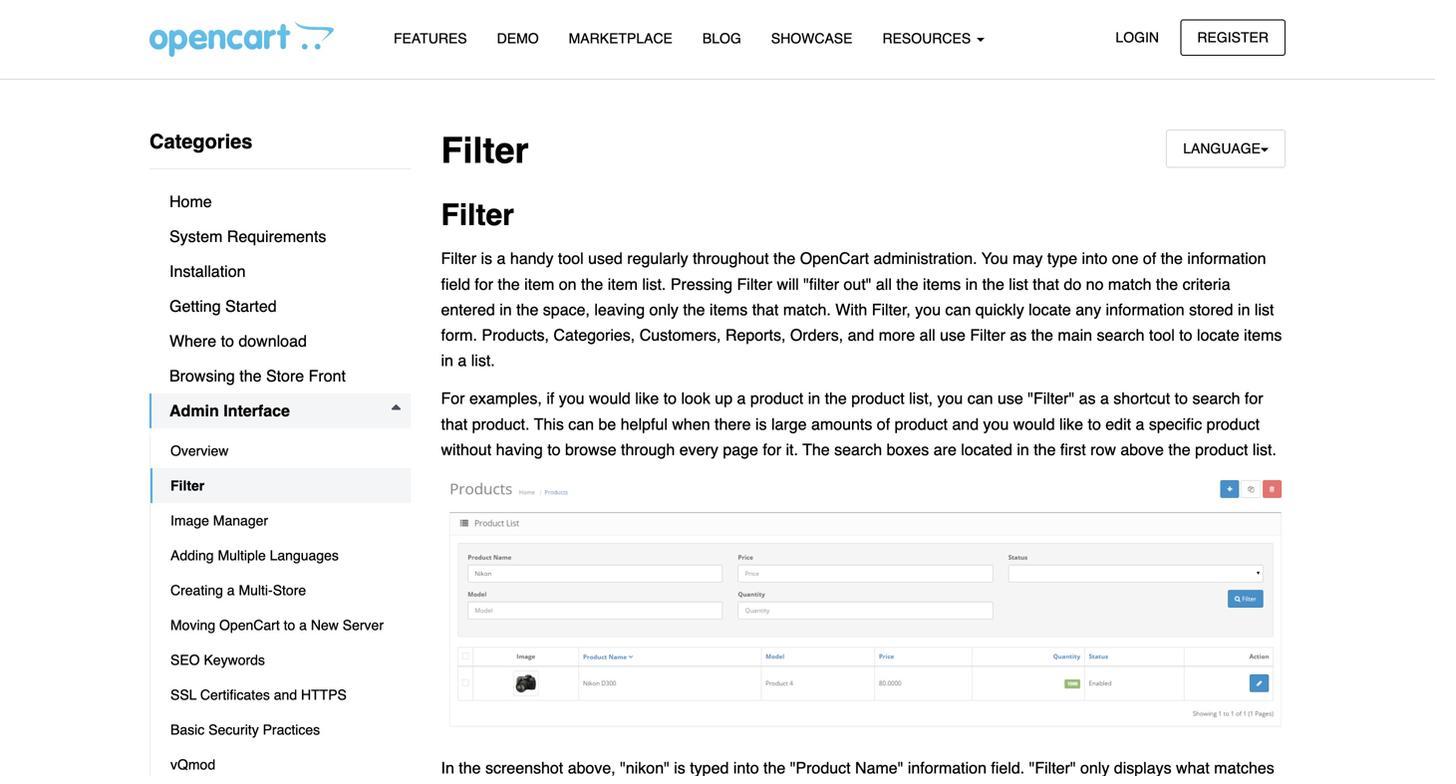 Task type: locate. For each thing, give the bounding box(es) containing it.
1 vertical spatial use
[[998, 390, 1024, 408]]

item
[[525, 275, 555, 293], [608, 275, 638, 293]]

in
[[966, 275, 978, 293], [500, 300, 512, 319], [1238, 300, 1251, 319], [441, 352, 454, 370], [808, 390, 821, 408], [1017, 441, 1030, 459]]

you right list,
[[938, 390, 963, 408]]

products,
[[482, 326, 549, 344]]

1 horizontal spatial search
[[1097, 326, 1145, 344]]

0 horizontal spatial list.
[[471, 352, 495, 370]]

use left "filter"
[[998, 390, 1024, 408]]

to left edit
[[1088, 415, 1102, 433]]

marketplace
[[569, 30, 673, 46]]

as
[[1010, 326, 1027, 344], [1079, 390, 1096, 408]]

store down where to download link
[[266, 367, 304, 385]]

handy
[[510, 249, 554, 268]]

for examples, if you would like to look up a product in the product list, you can use "filter" as a shortcut to search for that product. this can be helpful when there is large amounts of product and you would like to edit a specific product without having to browse through every page for it. the search boxes are located in the first row above the product list.
[[441, 390, 1277, 459]]

where to download
[[169, 332, 307, 350]]

is left handy
[[481, 249, 493, 268]]

product down specific
[[1196, 441, 1249, 459]]

of up boxes on the bottom of the page
[[877, 415, 890, 433]]

product
[[751, 390, 804, 408], [852, 390, 905, 408], [895, 415, 948, 433], [1207, 415, 1260, 433], [1196, 441, 1249, 459]]

2 item from the left
[[608, 275, 638, 293]]

1 horizontal spatial as
[[1079, 390, 1096, 408]]

0 horizontal spatial for
[[475, 275, 494, 293]]

one
[[1112, 249, 1139, 268]]

0 vertical spatial locate
[[1029, 300, 1072, 319]]

0 horizontal spatial as
[[1010, 326, 1027, 344]]

list
[[1009, 275, 1029, 293], [1255, 300, 1275, 319]]

2 horizontal spatial for
[[1245, 390, 1264, 408]]

basic
[[170, 722, 205, 738]]

search up specific
[[1193, 390, 1241, 408]]

out"
[[844, 275, 872, 293]]

1 vertical spatial all
[[920, 326, 936, 344]]

item up leaving
[[608, 275, 638, 293]]

ssl certificates and https
[[170, 687, 347, 703]]

up
[[715, 390, 733, 408]]

all right out"
[[876, 275, 892, 293]]

0 horizontal spatial item
[[525, 275, 555, 293]]

to inside filter is a handy tool used regularly throughout the opencart administration. you may type into one of the information field for the item on the item list. pressing filter will "filter out" all the items in the list that do no match the criteria entered in the space, leaving only the items that match. with filter, you can quickly locate any information stored in list form. products, categories, customers, reports, orders, and more all use filter as the main search tool to locate items in a list.
[[1180, 326, 1193, 344]]

as inside for examples, if you would like to look up a product in the product list, you can use "filter" as a shortcut to search for that product. this can be helpful when there is large amounts of product and you would like to edit a specific product without having to browse through every page for it. the search boxes are located in the first row above the product list.
[[1079, 390, 1096, 408]]

1 vertical spatial as
[[1079, 390, 1096, 408]]

0 vertical spatial all
[[876, 275, 892, 293]]

0 vertical spatial for
[[475, 275, 494, 293]]

1 horizontal spatial of
[[1144, 249, 1157, 268]]

1 horizontal spatial use
[[998, 390, 1024, 408]]

like
[[635, 390, 659, 408], [1060, 415, 1084, 433]]

search down 'any'
[[1097, 326, 1145, 344]]

list right stored
[[1255, 300, 1275, 319]]

0 vertical spatial use
[[940, 326, 966, 344]]

that up reports, on the top
[[752, 300, 779, 319]]

can left be
[[569, 415, 594, 433]]

1 vertical spatial for
[[1245, 390, 1264, 408]]

would up be
[[589, 390, 631, 408]]

system requirements link
[[150, 219, 411, 254]]

0 vertical spatial search
[[1097, 326, 1145, 344]]

on
[[559, 275, 577, 293]]

0 horizontal spatial locate
[[1029, 300, 1072, 319]]

only
[[650, 300, 679, 319]]

is inside filter is a handy tool used regularly throughout the opencart administration. you may type into one of the information field for the item on the item list. pressing filter will "filter out" all the items in the list that do no match the criteria entered in the space, leaving only the items that match. with filter, you can quickly locate any information stored in list form. products, categories, customers, reports, orders, and more all use filter as the main search tool to locate items in a list.
[[481, 249, 493, 268]]

1 horizontal spatial like
[[1060, 415, 1084, 433]]

the up will
[[774, 249, 796, 268]]

entered
[[441, 300, 495, 319]]

product right specific
[[1207, 415, 1260, 433]]

2 horizontal spatial items
[[1244, 326, 1283, 344]]

2 vertical spatial for
[[763, 441, 782, 459]]

0 horizontal spatial search
[[835, 441, 883, 459]]

2 horizontal spatial list.
[[1253, 441, 1277, 459]]

that inside for examples, if you would like to look up a product in the product list, you can use "filter" as a shortcut to search for that product. this can be helpful when there is large amounts of product and you would like to edit a specific product without having to browse through every page for it. the search boxes are located in the first row above the product list.
[[441, 415, 468, 433]]

admin interface link
[[150, 394, 411, 429]]

manager
[[213, 513, 268, 529]]

seo keywords link
[[151, 643, 411, 678]]

installation link
[[150, 254, 411, 289]]

tool down match on the right of the page
[[1150, 326, 1175, 344]]

the up criteria
[[1161, 249, 1183, 268]]

basic security practices link
[[151, 713, 411, 748]]

2 vertical spatial that
[[441, 415, 468, 433]]

the down pressing
[[683, 300, 705, 319]]

in right stored
[[1238, 300, 1251, 319]]

0 horizontal spatial and
[[274, 687, 297, 703]]

locate down do
[[1029, 300, 1072, 319]]

item down handy
[[525, 275, 555, 293]]

tool
[[558, 249, 584, 268], [1150, 326, 1175, 344]]

can left quickly
[[946, 300, 971, 319]]

0 horizontal spatial use
[[940, 326, 966, 344]]

2 vertical spatial list.
[[1253, 441, 1277, 459]]

the
[[774, 249, 796, 268], [1161, 249, 1183, 268], [498, 275, 520, 293], [581, 275, 603, 293], [897, 275, 919, 293], [983, 275, 1005, 293], [1156, 275, 1179, 293], [517, 300, 539, 319], [683, 300, 705, 319], [1032, 326, 1054, 344], [240, 367, 262, 385], [825, 390, 847, 408], [1034, 441, 1056, 459], [1169, 441, 1191, 459]]

1 horizontal spatial item
[[608, 275, 638, 293]]

a up edit
[[1101, 390, 1110, 408]]

2 vertical spatial search
[[835, 441, 883, 459]]

1 horizontal spatial list.
[[642, 275, 666, 293]]

opencart inside filter is a handy tool used regularly throughout the opencart administration. you may type into one of the information field for the item on the item list. pressing filter will "filter out" all the items in the list that do no match the criteria entered in the space, leaving only the items that match. with filter, you can quickly locate any information stored in list form. products, categories, customers, reports, orders, and more all use filter as the main search tool to locate items in a list.
[[800, 249, 869, 268]]

list. inside for examples, if you would like to look up a product in the product list, you can use "filter" as a shortcut to search for that product. this can be helpful when there is large amounts of product and you would like to edit a specific product without having to browse through every page for it. the search boxes are located in the first row above the product list.
[[1253, 441, 1277, 459]]

the up filter,
[[897, 275, 919, 293]]

marketplace link
[[554, 21, 688, 56]]

1 vertical spatial list.
[[471, 352, 495, 370]]

and up basic security practices link
[[274, 687, 297, 703]]

image manager link
[[151, 504, 411, 538]]

0 horizontal spatial of
[[877, 415, 890, 433]]

and inside for examples, if you would like to look up a product in the product list, you can use "filter" as a shortcut to search for that product. this can be helpful when there is large amounts of product and you would like to edit a specific product without having to browse through every page for it. the search boxes are located in the first row above the product list.
[[953, 415, 979, 433]]

demo
[[497, 30, 539, 46]]

page
[[723, 441, 759, 459]]

1 vertical spatial of
[[877, 415, 890, 433]]

you right filter,
[[916, 300, 941, 319]]

product down list,
[[895, 415, 948, 433]]

of right one
[[1144, 249, 1157, 268]]

2 vertical spatial can
[[569, 415, 594, 433]]

is inside for examples, if you would like to look up a product in the product list, you can use "filter" as a shortcut to search for that product. this can be helpful when there is large amounts of product and you would like to edit a specific product without having to browse through every page for it. the search boxes are located in the first row above the product list.
[[756, 415, 767, 433]]

0 horizontal spatial tool
[[558, 249, 584, 268]]

blog
[[703, 30, 742, 46]]

and down with
[[848, 326, 875, 344]]

throughout
[[693, 249, 769, 268]]

1 vertical spatial opencart
[[219, 618, 280, 634]]

all right more
[[920, 326, 936, 344]]

opencart - open source shopping cart solution image
[[150, 21, 334, 57]]

that left do
[[1033, 275, 1060, 293]]

1 horizontal spatial locate
[[1197, 326, 1240, 344]]

1 horizontal spatial all
[[920, 326, 936, 344]]

search down amounts
[[835, 441, 883, 459]]

field
[[441, 275, 470, 293]]

0 vertical spatial like
[[635, 390, 659, 408]]

into
[[1082, 249, 1108, 268]]

of
[[1144, 249, 1157, 268], [877, 415, 890, 433]]

1 horizontal spatial opencart
[[800, 249, 869, 268]]

information down match on the right of the page
[[1106, 300, 1185, 319]]

1 vertical spatial like
[[1060, 415, 1084, 433]]

0 vertical spatial of
[[1144, 249, 1157, 268]]

boxes
[[887, 441, 930, 459]]

the up interface
[[240, 367, 262, 385]]

seo keywords
[[170, 653, 265, 669]]

the right match on the right of the page
[[1156, 275, 1179, 293]]

0 horizontal spatial information
[[1106, 300, 1185, 319]]

use right more
[[940, 326, 966, 344]]

locate
[[1029, 300, 1072, 319], [1197, 326, 1240, 344]]

2 horizontal spatial that
[[1033, 275, 1060, 293]]

locate down stored
[[1197, 326, 1240, 344]]

1 item from the left
[[525, 275, 555, 293]]

tool up on at the left top of page
[[558, 249, 584, 268]]

located
[[961, 441, 1013, 459]]

opencart up "filter
[[800, 249, 869, 268]]

as down quickly
[[1010, 326, 1027, 344]]

0 horizontal spatial items
[[710, 300, 748, 319]]

can
[[946, 300, 971, 319], [968, 390, 994, 408], [569, 415, 594, 433]]

and inside filter is a handy tool used regularly throughout the opencart administration. you may type into one of the information field for the item on the item list. pressing filter will "filter out" all the items in the list that do no match the criteria entered in the space, leaving only the items that match. with filter, you can quickly locate any information stored in list form. products, categories, customers, reports, orders, and more all use filter as the main search tool to locate items in a list.
[[848, 326, 875, 344]]

this
[[534, 415, 564, 433]]

look products filter image
[[441, 475, 1286, 743]]

1 vertical spatial tool
[[1150, 326, 1175, 344]]

a left new
[[299, 618, 307, 634]]

a left multi-
[[227, 583, 235, 599]]

may
[[1013, 249, 1043, 268]]

0 vertical spatial information
[[1188, 249, 1267, 268]]

0 horizontal spatial that
[[441, 415, 468, 433]]

the
[[803, 441, 830, 459]]

all
[[876, 275, 892, 293], [920, 326, 936, 344]]

filter,
[[872, 300, 911, 319]]

started
[[225, 297, 277, 316]]

1 vertical spatial list
[[1255, 300, 1275, 319]]

getting
[[169, 297, 221, 316]]

1 horizontal spatial would
[[1014, 415, 1055, 433]]

0 horizontal spatial like
[[635, 390, 659, 408]]

you
[[982, 249, 1009, 268]]

0 vertical spatial and
[[848, 326, 875, 344]]

0 vertical spatial that
[[1033, 275, 1060, 293]]

to down stored
[[1180, 326, 1193, 344]]

1 horizontal spatial is
[[756, 415, 767, 433]]

0 vertical spatial can
[[946, 300, 971, 319]]

1 horizontal spatial list
[[1255, 300, 1275, 319]]

opencart down multi-
[[219, 618, 280, 634]]

1 horizontal spatial information
[[1188, 249, 1267, 268]]

items
[[923, 275, 961, 293], [710, 300, 748, 319], [1244, 326, 1283, 344]]

if
[[547, 390, 555, 408]]

regularly
[[627, 249, 689, 268]]

showcase
[[772, 30, 853, 46]]

like up helpful
[[635, 390, 659, 408]]

interface
[[224, 402, 290, 420]]

and up are
[[953, 415, 979, 433]]

like up the first
[[1060, 415, 1084, 433]]

as right "filter"
[[1079, 390, 1096, 408]]

2 horizontal spatial and
[[953, 415, 979, 433]]

certificates
[[200, 687, 270, 703]]

customers,
[[640, 326, 721, 344]]

0 horizontal spatial would
[[589, 390, 631, 408]]

large
[[772, 415, 807, 433]]

the right on at the left top of page
[[581, 275, 603, 293]]

the up amounts
[[825, 390, 847, 408]]

of inside filter is a handy tool used regularly throughout the opencart administration. you may type into one of the information field for the item on the item list. pressing filter will "filter out" all the items in the list that do no match the criteria entered in the space, leaving only the items that match. with filter, you can quickly locate any information stored in list form. products, categories, customers, reports, orders, and more all use filter as the main search tool to locate items in a list.
[[1144, 249, 1157, 268]]

you inside filter is a handy tool used regularly throughout the opencart administration. you may type into one of the information field for the item on the item list. pressing filter will "filter out" all the items in the list that do no match the criteria entered in the space, leaving only the items that match. with filter, you can quickly locate any information stored in list form. products, categories, customers, reports, orders, and more all use filter as the main search tool to locate items in a list.
[[916, 300, 941, 319]]

0 vertical spatial as
[[1010, 326, 1027, 344]]

https
[[301, 687, 347, 703]]

the left the first
[[1034, 441, 1056, 459]]

list down may on the right of page
[[1009, 275, 1029, 293]]

0 horizontal spatial opencart
[[219, 618, 280, 634]]

1 horizontal spatial for
[[763, 441, 782, 459]]

a right edit
[[1136, 415, 1145, 433]]

0 vertical spatial would
[[589, 390, 631, 408]]

quickly
[[976, 300, 1025, 319]]

0 horizontal spatial is
[[481, 249, 493, 268]]

security
[[208, 722, 259, 738]]

categories
[[150, 130, 253, 153]]

would down "filter"
[[1014, 415, 1055, 433]]

"filter
[[804, 275, 840, 293]]

1 vertical spatial and
[[953, 415, 979, 433]]

moving
[[170, 618, 215, 634]]

can up located
[[968, 390, 994, 408]]

will
[[777, 275, 799, 293]]

1 horizontal spatial and
[[848, 326, 875, 344]]

languages
[[270, 548, 339, 564]]

browse
[[565, 441, 617, 459]]

language button
[[1167, 130, 1286, 168]]

you up located
[[984, 415, 1009, 433]]

0 vertical spatial items
[[923, 275, 961, 293]]

image manager
[[170, 513, 268, 529]]

is left large
[[756, 415, 767, 433]]

that down for
[[441, 415, 468, 433]]

row
[[1091, 441, 1117, 459]]

2 horizontal spatial search
[[1193, 390, 1241, 408]]

the inside "browsing the store front" link
[[240, 367, 262, 385]]

features
[[394, 30, 467, 46]]

0 vertical spatial list.
[[642, 275, 666, 293]]

server
[[343, 618, 384, 634]]

1 horizontal spatial that
[[752, 300, 779, 319]]

1 vertical spatial locate
[[1197, 326, 1240, 344]]

the down specific
[[1169, 441, 1191, 459]]

would
[[589, 390, 631, 408], [1014, 415, 1055, 433]]

information up criteria
[[1188, 249, 1267, 268]]

0 vertical spatial opencart
[[800, 249, 869, 268]]

for inside filter is a handy tool used regularly throughout the opencart administration. you may type into one of the information field for the item on the item list. pressing filter will "filter out" all the items in the list that do no match the criteria entered in the space, leaving only the items that match. with filter, you can quickly locate any information stored in list form. products, categories, customers, reports, orders, and more all use filter as the main search tool to locate items in a list.
[[475, 275, 494, 293]]

0 horizontal spatial list
[[1009, 275, 1029, 293]]

0 vertical spatial is
[[481, 249, 493, 268]]

store up the moving opencart to a new server link
[[273, 583, 306, 599]]

search inside filter is a handy tool used regularly throughout the opencart administration. you may type into one of the information field for the item on the item list. pressing filter will "filter out" all the items in the list that do no match the criteria entered in the space, leaving only the items that match. with filter, you can quickly locate any information stored in list form. products, categories, customers, reports, orders, and more all use filter as the main search tool to locate items in a list.
[[1097, 326, 1145, 344]]

1 vertical spatial is
[[756, 415, 767, 433]]

in down form.
[[441, 352, 454, 370]]

to left look
[[664, 390, 677, 408]]



Task type: describe. For each thing, give the bounding box(es) containing it.
features link
[[379, 21, 482, 56]]

1 vertical spatial would
[[1014, 415, 1055, 433]]

image
[[170, 513, 209, 529]]

seo
[[170, 653, 200, 669]]

to right 'where'
[[221, 332, 234, 350]]

vqmod
[[170, 757, 215, 773]]

it.
[[786, 441, 799, 459]]

edit
[[1106, 415, 1132, 433]]

form.
[[441, 326, 478, 344]]

ssl certificates and https link
[[151, 678, 411, 713]]

showcase link
[[757, 21, 868, 56]]

getting started link
[[150, 289, 411, 324]]

reports,
[[726, 326, 786, 344]]

amounts
[[812, 415, 873, 433]]

in right located
[[1017, 441, 1030, 459]]

the down "you"
[[983, 275, 1005, 293]]

system
[[169, 227, 223, 246]]

multiple
[[218, 548, 266, 564]]

1 vertical spatial can
[[968, 390, 994, 408]]

product left list,
[[852, 390, 905, 408]]

when
[[672, 415, 710, 433]]

type
[[1048, 249, 1078, 268]]

overview link
[[151, 434, 411, 469]]

a down form.
[[458, 352, 467, 370]]

creating
[[170, 583, 223, 599]]

first
[[1061, 441, 1086, 459]]

helpful
[[621, 415, 668, 433]]

criteria
[[1183, 275, 1231, 293]]

resources link
[[868, 21, 1000, 56]]

with
[[836, 300, 868, 319]]

through
[[621, 441, 675, 459]]

0 vertical spatial tool
[[558, 249, 584, 268]]

register
[[1198, 29, 1269, 45]]

demo link
[[482, 21, 554, 56]]

keywords
[[204, 653, 265, 669]]

product up large
[[751, 390, 804, 408]]

a left handy
[[497, 249, 506, 268]]

moving opencart to a new server link
[[151, 608, 411, 643]]

new
[[311, 618, 339, 634]]

ssl
[[170, 687, 197, 703]]

to down this
[[548, 441, 561, 459]]

adding multiple languages
[[170, 548, 339, 564]]

1 vertical spatial information
[[1106, 300, 1185, 319]]

use inside filter is a handy tool used regularly throughout the opencart administration. you may type into one of the information field for the item on the item list. pressing filter will "filter out" all the items in the list that do no match the criteria entered in the space, leaving only the items that match. with filter, you can quickly locate any information stored in list form. products, categories, customers, reports, orders, and more all use filter as the main search tool to locate items in a list.
[[940, 326, 966, 344]]

2 vertical spatial and
[[274, 687, 297, 703]]

1 vertical spatial store
[[273, 583, 306, 599]]

in up products, in the top of the page
[[500, 300, 512, 319]]

browsing the store front link
[[150, 359, 411, 394]]

creating a multi-store
[[170, 583, 306, 599]]

match
[[1109, 275, 1152, 293]]

basic security practices
[[170, 722, 320, 738]]

1 vertical spatial items
[[710, 300, 748, 319]]

admin interface
[[169, 402, 290, 420]]

stored
[[1190, 300, 1234, 319]]

adding multiple languages link
[[151, 538, 411, 573]]

getting started
[[169, 297, 277, 316]]

filter link
[[151, 469, 411, 504]]

for
[[441, 390, 465, 408]]

the left main
[[1032, 326, 1054, 344]]

any
[[1076, 300, 1102, 319]]

0 vertical spatial list
[[1009, 275, 1029, 293]]

you right if
[[559, 390, 585, 408]]

without
[[441, 441, 492, 459]]

filter is a handy tool used regularly throughout the opencart administration. you may type into one of the information field for the item on the item list. pressing filter will "filter out" all the items in the list that do no match the criteria entered in the space, leaving only the items that match. with filter, you can quickly locate any information stored in list form. products, categories, customers, reports, orders, and more all use filter as the main search tool to locate items in a list.
[[441, 249, 1283, 370]]

0 vertical spatial store
[[266, 367, 304, 385]]

use inside for examples, if you would like to look up a product in the product list, you can use "filter" as a shortcut to search for that product. this can be helpful when there is large amounts of product and you would like to edit a specific product without having to browse through every page for it. the search boxes are located in the first row above the product list.
[[998, 390, 1024, 408]]

the up products, in the top of the page
[[517, 300, 539, 319]]

to up specific
[[1175, 390, 1188, 408]]

1 horizontal spatial tool
[[1150, 326, 1175, 344]]

administration.
[[874, 249, 978, 268]]

categories,
[[554, 326, 635, 344]]

to left new
[[284, 618, 295, 634]]

language
[[1184, 141, 1261, 157]]

system requirements
[[169, 227, 326, 246]]

resources
[[883, 30, 975, 46]]

do
[[1064, 275, 1082, 293]]

be
[[599, 415, 616, 433]]

1 horizontal spatial items
[[923, 275, 961, 293]]

1 vertical spatial that
[[752, 300, 779, 319]]

examples,
[[470, 390, 542, 408]]

the down handy
[[498, 275, 520, 293]]

there
[[715, 415, 751, 433]]

above
[[1121, 441, 1164, 459]]

0 horizontal spatial all
[[876, 275, 892, 293]]

in up amounts
[[808, 390, 821, 408]]

every
[[680, 441, 719, 459]]

browsing the store front
[[169, 367, 346, 385]]

in up quickly
[[966, 275, 978, 293]]

where to download link
[[150, 324, 411, 359]]

product.
[[472, 415, 530, 433]]

2 vertical spatial items
[[1244, 326, 1283, 344]]

leaving
[[595, 300, 645, 319]]

can inside filter is a handy tool used regularly throughout the opencart administration. you may type into one of the information field for the item on the item list. pressing filter will "filter out" all the items in the list that do no match the criteria entered in the space, leaving only the items that match. with filter, you can quickly locate any information stored in list form. products, categories, customers, reports, orders, and more all use filter as the main search tool to locate items in a list.
[[946, 300, 971, 319]]

are
[[934, 441, 957, 459]]

front
[[309, 367, 346, 385]]

specific
[[1149, 415, 1203, 433]]

list,
[[909, 390, 933, 408]]

requirements
[[227, 227, 326, 246]]

login
[[1116, 29, 1160, 45]]

login link
[[1099, 19, 1176, 56]]

orders,
[[790, 326, 844, 344]]

as inside filter is a handy tool used regularly throughout the opencart administration. you may type into one of the information field for the item on the item list. pressing filter will "filter out" all the items in the list that do no match the criteria entered in the space, leaving only the items that match. with filter, you can quickly locate any information stored in list form. products, categories, customers, reports, orders, and more all use filter as the main search tool to locate items in a list.
[[1010, 326, 1027, 344]]

look
[[681, 390, 711, 408]]

vqmod link
[[151, 748, 411, 777]]

of inside for examples, if you would like to look up a product in the product list, you can use "filter" as a shortcut to search for that product. this can be helpful when there is large amounts of product and you would like to edit a specific product without having to browse through every page for it. the search boxes are located in the first row above the product list.
[[877, 415, 890, 433]]

multi-
[[239, 583, 273, 599]]

home link
[[150, 184, 411, 219]]

where
[[169, 332, 216, 350]]

1 vertical spatial search
[[1193, 390, 1241, 408]]

admin
[[169, 402, 219, 420]]

blog link
[[688, 21, 757, 56]]

no
[[1086, 275, 1104, 293]]

a right up
[[737, 390, 746, 408]]



Task type: vqa. For each thing, say whether or not it's contained in the screenshot.
and
yes



